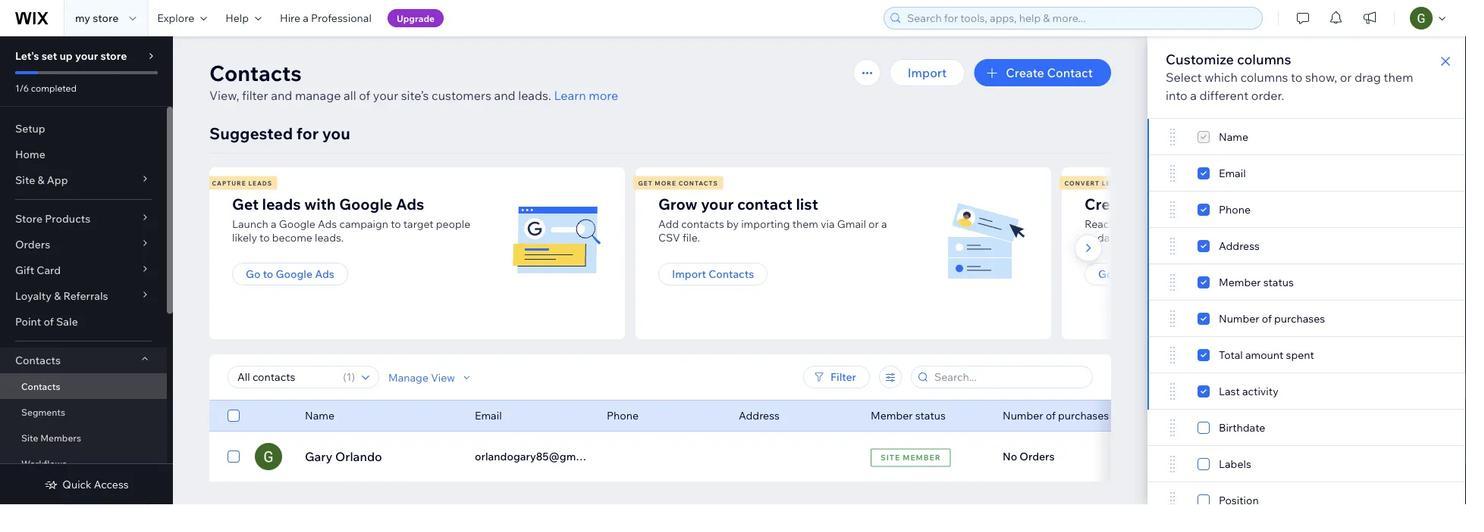 Task type: vqa. For each thing, say whether or not it's contained in the screenshot.
your within Contacts View, filter and manage all of your site's customers and leads. Learn more
yes



Task type: describe. For each thing, give the bounding box(es) containing it.
with inside create an email campaign reach out to your subscribers with newsletters, updates and more.
[[1234, 218, 1255, 231]]

1 vertical spatial member
[[871, 410, 913, 423]]

target
[[403, 218, 434, 231]]

let's
[[15, 49, 39, 63]]

site member
[[881, 454, 941, 463]]

drag . image for total amount spent
[[1166, 347, 1180, 365]]

all
[[344, 88, 356, 103]]

site's
[[401, 88, 429, 103]]

google inside button
[[276, 268, 313, 281]]

Last activity checkbox
[[1198, 383, 1279, 401]]

manage view button
[[388, 371, 473, 385]]

1 vertical spatial address
[[739, 410, 780, 423]]

last
[[1219, 385, 1240, 399]]

(
[[343, 371, 346, 384]]

contacts link
[[0, 374, 167, 400]]

Labels checkbox
[[1198, 456, 1251, 474]]

learn
[[554, 88, 586, 103]]

contacts inside dropdown button
[[15, 354, 61, 368]]

members
[[40, 433, 81, 444]]

or inside grow your contact list add contacts by importing them via gmail or a csv file.
[[869, 218, 879, 231]]

site & app
[[15, 174, 68, 187]]

contacts view, filter and manage all of your site's customers and leads. learn more
[[209, 60, 618, 103]]

upgrade button
[[388, 9, 444, 27]]

& for site
[[37, 174, 44, 187]]

campaign inside create an email campaign reach out to your subscribers with newsletters, updates and more.
[[1201, 195, 1272, 214]]

gmail
[[837, 218, 866, 231]]

Birthdate checkbox
[[1198, 419, 1265, 438]]

let's set up your store
[[15, 49, 127, 63]]

total
[[1219, 349, 1243, 362]]

professional
[[311, 11, 372, 25]]

convert leads
[[1065, 179, 1126, 187]]

select
[[1166, 70, 1202, 85]]

import for import
[[908, 65, 947, 80]]

1 vertical spatial member status
[[871, 410, 946, 423]]

loyalty & referrals
[[15, 290, 108, 303]]

view,
[[209, 88, 239, 103]]

filter
[[831, 371, 856, 384]]

store products
[[15, 212, 90, 226]]

of up no orders
[[1046, 410, 1056, 423]]

status inside 'option'
[[1263, 276, 1294, 289]]

1/6
[[15, 82, 29, 94]]

Address checkbox
[[1198, 237, 1260, 256]]

Email checkbox
[[1198, 165, 1246, 183]]

customize
[[1166, 50, 1234, 68]]

Member status checkbox
[[1198, 274, 1294, 292]]

help button
[[216, 0, 271, 36]]

Search for tools, apps, help & more... field
[[903, 8, 1258, 29]]

grow your contact list add contacts by importing them via gmail or a csv file.
[[658, 195, 887, 245]]

hire a professional
[[280, 11, 372, 25]]

site members
[[21, 433, 81, 444]]

learn more button
[[554, 86, 618, 105]]

campaign inside get leads with google ads launch a google ads campaign to target people likely to become leads.
[[339, 218, 388, 231]]

drag . image for birthdate
[[1166, 419, 1180, 438]]

amount
[[1245, 349, 1284, 362]]

create for an
[[1085, 195, 1133, 214]]

updates
[[1085, 231, 1125, 245]]

drag . image for email
[[1166, 165, 1180, 183]]

phone inside checkbox
[[1219, 203, 1251, 217]]

to left target at the left top
[[391, 218, 401, 231]]

gift
[[15, 264, 34, 277]]

importing
[[741, 218, 790, 231]]

for
[[296, 123, 319, 143]]

site for site & app
[[15, 174, 35, 187]]

Total amount spent checkbox
[[1198, 347, 1314, 365]]

sale
[[56, 316, 78, 329]]

a inside grow your contact list add contacts by importing them via gmail or a csv file.
[[881, 218, 887, 231]]

manage
[[388, 371, 429, 384]]

orders button
[[0, 232, 167, 258]]

your inside contacts view, filter and manage all of your site's customers and leads. learn more
[[373, 88, 398, 103]]

number of purchases inside checkbox
[[1219, 313, 1325, 326]]

workflows link
[[0, 451, 167, 477]]

no orders
[[1003, 451, 1055, 464]]

reach
[[1085, 218, 1116, 231]]

store inside sidebar element
[[100, 49, 127, 63]]

drag
[[1355, 70, 1381, 85]]

segments
[[21, 407, 65, 418]]

1 vertical spatial google
[[279, 218, 315, 231]]

a right "hire" at the top
[[303, 11, 309, 25]]

import button
[[890, 59, 965, 86]]

drag . image for last activity
[[1166, 383, 1180, 401]]

store
[[15, 212, 43, 226]]

0 horizontal spatial purchases
[[1058, 410, 1109, 423]]

import contacts button
[[658, 263, 768, 286]]

them inside grow your contact list add contacts by importing them via gmail or a csv file.
[[792, 218, 818, 231]]

1 vertical spatial email
[[1128, 268, 1156, 281]]

to down become
[[263, 268, 273, 281]]

1 vertical spatial number of purchases
[[1003, 410, 1109, 423]]

gift card
[[15, 264, 61, 277]]

1 vertical spatial phone
[[607, 410, 639, 423]]

home link
[[0, 142, 167, 168]]

0 horizontal spatial number
[[1003, 410, 1043, 423]]

contact
[[737, 195, 793, 214]]

2 vertical spatial member
[[903, 454, 941, 463]]

point of sale
[[15, 316, 78, 329]]

customize columns select which columns to show, or drag them into a different order.
[[1166, 50, 1414, 103]]

add
[[658, 218, 679, 231]]

ads inside button
[[315, 268, 334, 281]]

newsletters,
[[1258, 218, 1317, 231]]

loyalty
[[15, 290, 52, 303]]

0 vertical spatial ads
[[396, 195, 424, 214]]

drag . image for member status
[[1166, 274, 1180, 292]]

point
[[15, 316, 41, 329]]

create contact button
[[974, 59, 1111, 86]]

by
[[727, 218, 739, 231]]

Number of purchases checkbox
[[1198, 310, 1325, 328]]

set
[[42, 49, 57, 63]]

setup
[[15, 122, 45, 135]]

help
[[225, 11, 249, 25]]

member status button
[[1148, 265, 1466, 301]]

referrals
[[63, 290, 108, 303]]

get
[[232, 195, 259, 214]]

orders inside popup button
[[15, 238, 50, 251]]

spent
[[1286, 349, 1314, 362]]

leads
[[262, 195, 301, 214]]

into
[[1166, 88, 1188, 103]]

quick access
[[62, 479, 129, 492]]

more
[[655, 179, 676, 187]]

gary
[[305, 450, 333, 465]]



Task type: locate. For each thing, give the bounding box(es) containing it.
create inside create an email campaign reach out to your subscribers with newsletters, updates and more.
[[1085, 195, 1133, 214]]

0 vertical spatial campaign
[[1201, 195, 1272, 214]]

0 vertical spatial them
[[1384, 70, 1414, 85]]

drag . image
[[1166, 165, 1180, 183], [1166, 201, 1180, 219], [1166, 383, 1180, 401], [1166, 456, 1180, 474], [1166, 492, 1180, 506]]

segments link
[[0, 400, 167, 426]]

status up site member
[[915, 410, 946, 423]]

0 vertical spatial email
[[1219, 167, 1246, 180]]

contacts
[[681, 218, 724, 231]]

show,
[[1305, 70, 1337, 85]]

0 horizontal spatial member status
[[871, 410, 946, 423]]

1 horizontal spatial import
[[908, 65, 947, 80]]

1 horizontal spatial view
[[1006, 450, 1034, 465]]

1 horizontal spatial purchases
[[1274, 313, 1325, 326]]

2 vertical spatial email
[[475, 410, 502, 423]]

1 vertical spatial site
[[21, 433, 38, 444]]

leads up 'get'
[[248, 179, 272, 187]]

0 horizontal spatial campaign
[[339, 218, 388, 231]]

1 vertical spatial with
[[1234, 218, 1255, 231]]

member status up number of purchases checkbox
[[1219, 276, 1294, 289]]

2 vertical spatial site
[[881, 454, 900, 463]]

your left the site's
[[373, 88, 398, 103]]

you
[[322, 123, 350, 143]]

1 vertical spatial create
[[1085, 195, 1133, 214]]

0 horizontal spatial go
[[246, 268, 261, 281]]

0 vertical spatial number of purchases
[[1219, 313, 1325, 326]]

order.
[[1251, 88, 1284, 103]]

to inside create an email campaign reach out to your subscribers with newsletters, updates and more.
[[1137, 218, 1147, 231]]

orders right no
[[1020, 451, 1055, 464]]

0 horizontal spatial import
[[672, 268, 706, 281]]

leads. inside contacts view, filter and manage all of your site's customers and leads. learn more
[[518, 88, 551, 103]]

0 vertical spatial view
[[431, 371, 455, 384]]

0 vertical spatial leads.
[[518, 88, 551, 103]]

workflows
[[21, 459, 67, 470]]

leads.
[[518, 88, 551, 103], [315, 231, 344, 245]]

email up orlandogary85@gmail.com
[[475, 410, 502, 423]]

Search... field
[[930, 367, 1088, 388]]

suggested for you
[[209, 123, 350, 143]]

purchases inside checkbox
[[1274, 313, 1325, 326]]

0 horizontal spatial &
[[37, 174, 44, 187]]

list
[[207, 168, 1466, 340]]

of inside checkbox
[[1262, 313, 1272, 326]]

contacts inside contacts view, filter and manage all of your site's customers and leads. learn more
[[209, 60, 302, 86]]

1 vertical spatial columns
[[1241, 70, 1288, 85]]

1 horizontal spatial or
[[1340, 70, 1352, 85]]

1 horizontal spatial number
[[1219, 313, 1260, 326]]

phone button
[[1148, 192, 1466, 228]]

to down "launch"
[[260, 231, 270, 245]]

email
[[1158, 195, 1197, 214]]

drag . image inside labels button
[[1166, 456, 1180, 474]]

a inside get leads with google ads launch a google ads campaign to target people likely to become leads.
[[271, 218, 277, 231]]

list containing get leads with google ads
[[207, 168, 1466, 340]]

drag . image
[[1166, 128, 1180, 146], [1166, 237, 1180, 256], [1166, 274, 1180, 292], [1166, 310, 1180, 328], [1166, 347, 1180, 365], [1166, 419, 1180, 438]]

get
[[638, 179, 653, 187]]

2 go from the left
[[1098, 268, 1113, 281]]

with inside get leads with google ads launch a google ads campaign to target people likely to become leads.
[[304, 195, 336, 214]]

contacts up "filter"
[[209, 60, 302, 86]]

explore
[[157, 11, 194, 25]]

1 vertical spatial import
[[672, 268, 706, 281]]

leads. left "learn"
[[518, 88, 551, 103]]

0 vertical spatial phone
[[1219, 203, 1251, 217]]

go for create
[[1098, 268, 1113, 281]]

status up number of purchases checkbox
[[1263, 276, 1294, 289]]

to left show,
[[1291, 70, 1303, 85]]

1 horizontal spatial member status
[[1219, 276, 1294, 289]]

1 go from the left
[[246, 268, 261, 281]]

store right my at the top left of page
[[93, 11, 119, 25]]

drag . image for labels
[[1166, 456, 1180, 474]]

member status inside 'option'
[[1219, 276, 1294, 289]]

quick
[[62, 479, 92, 492]]

them down list
[[792, 218, 818, 231]]

create for contact
[[1006, 65, 1044, 80]]

0 horizontal spatial create
[[1006, 65, 1044, 80]]

1 vertical spatial them
[[792, 218, 818, 231]]

to inside 'customize columns select which columns to show, or drag them into a different order.'
[[1291, 70, 1303, 85]]

gary orlando image
[[255, 444, 282, 471]]

with right "leads"
[[304, 195, 336, 214]]

of inside contacts view, filter and manage all of your site's customers and leads. learn more
[[359, 88, 370, 103]]

1 horizontal spatial &
[[54, 290, 61, 303]]

get leads with google ads launch a google ads campaign to target people likely to become leads.
[[232, 195, 471, 245]]

a down "leads"
[[271, 218, 277, 231]]

None checkbox
[[1198, 128, 1249, 146], [1198, 492, 1259, 506], [1198, 128, 1249, 146], [1198, 492, 1259, 506]]

0 vertical spatial number
[[1219, 313, 1260, 326]]

0 horizontal spatial with
[[304, 195, 336, 214]]

Phone checkbox
[[1198, 201, 1251, 219]]

capture
[[212, 179, 246, 187]]

gift card button
[[0, 258, 167, 284]]

1 vertical spatial status
[[915, 410, 946, 423]]

1 horizontal spatial status
[[1263, 276, 1294, 289]]

products
[[45, 212, 90, 226]]

create up reach
[[1085, 195, 1133, 214]]

ads up go to google ads at the bottom left of the page
[[318, 218, 337, 231]]

and right "filter"
[[271, 88, 292, 103]]

0 vertical spatial &
[[37, 174, 44, 187]]

your inside create an email campaign reach out to your subscribers with newsletters, updates and more.
[[1150, 218, 1172, 231]]

hire a professional link
[[271, 0, 381, 36]]

1 horizontal spatial create
[[1085, 195, 1133, 214]]

go down likely
[[246, 268, 261, 281]]

go down the updates
[[1098, 268, 1113, 281]]

address
[[1219, 240, 1260, 253], [739, 410, 780, 423]]

1 horizontal spatial leads.
[[518, 88, 551, 103]]

0 vertical spatial member status
[[1219, 276, 1294, 289]]

go to google ads button
[[232, 263, 348, 286]]

0 vertical spatial columns
[[1237, 50, 1291, 68]]

drag . image left total
[[1166, 347, 1180, 365]]

drag . image inside phone button
[[1166, 201, 1180, 219]]

1 horizontal spatial phone
[[1219, 203, 1251, 217]]

site & app button
[[0, 168, 167, 193]]

name
[[305, 410, 334, 423]]

member status up site member
[[871, 410, 946, 423]]

number down member status 'option'
[[1219, 313, 1260, 326]]

0 vertical spatial import
[[908, 65, 947, 80]]

card
[[37, 264, 61, 277]]

3 drag . image from the top
[[1166, 274, 1180, 292]]

0 vertical spatial google
[[339, 195, 393, 214]]

a inside 'customize columns select which columns to show, or drag them into a different order.'
[[1190, 88, 1197, 103]]

2 vertical spatial ads
[[315, 268, 334, 281]]

drag . image down more.
[[1166, 274, 1180, 292]]

drag . image inside last activity button
[[1166, 383, 1180, 401]]

contact
[[1047, 65, 1093, 80]]

drag . image up marketing
[[1166, 237, 1180, 256]]

csv
[[658, 231, 680, 245]]

2 leads from the left
[[1102, 179, 1126, 187]]

2 drag . image from the top
[[1166, 201, 1180, 219]]

4 drag . image from the top
[[1166, 456, 1180, 474]]

create left "contact"
[[1006, 65, 1044, 80]]

manage view
[[388, 371, 455, 384]]

4 drag . image from the top
[[1166, 310, 1180, 328]]

of left sale
[[44, 316, 54, 329]]

drag . image down into
[[1166, 128, 1180, 146]]

1 horizontal spatial orders
[[1020, 451, 1055, 464]]

number of purchases button
[[1148, 301, 1466, 338]]

setup link
[[0, 116, 167, 142]]

drag . image inside "number of purchases" button
[[1166, 310, 1180, 328]]

store
[[93, 11, 119, 25], [100, 49, 127, 63]]

0 horizontal spatial leads
[[248, 179, 272, 187]]

total amount spent
[[1219, 349, 1314, 362]]

filter
[[242, 88, 268, 103]]

drag . image left birthdate option
[[1166, 419, 1180, 438]]

purchases
[[1274, 313, 1325, 326], [1058, 410, 1109, 423]]

0 vertical spatial with
[[304, 195, 336, 214]]

drag . image for address
[[1166, 237, 1180, 256]]

via
[[821, 218, 835, 231]]

1
[[346, 371, 352, 384]]

drag . image inside total amount spent button
[[1166, 347, 1180, 365]]

create an email campaign reach out to your subscribers with newsletters, updates and more.
[[1085, 195, 1317, 245]]

drag . image inside member status button
[[1166, 274, 1180, 292]]

sidebar element
[[0, 36, 173, 506]]

of up total amount spent
[[1262, 313, 1272, 326]]

go for get
[[246, 268, 261, 281]]

0 horizontal spatial address
[[739, 410, 780, 423]]

1 horizontal spatial number of purchases
[[1219, 313, 1325, 326]]

customers
[[432, 88, 491, 103]]

1 horizontal spatial campaign
[[1201, 195, 1272, 214]]

2 horizontal spatial email
[[1219, 167, 1246, 180]]

of right all
[[359, 88, 370, 103]]

site for site member
[[881, 454, 900, 463]]

site inside dropdown button
[[15, 174, 35, 187]]

1 horizontal spatial them
[[1384, 70, 1414, 85]]

campaign left target at the left top
[[339, 218, 388, 231]]

number
[[1219, 313, 1260, 326], [1003, 410, 1043, 423]]

email button
[[1148, 156, 1466, 192]]

go to google ads
[[246, 268, 334, 281]]

email left marketing
[[1128, 268, 1156, 281]]

import contacts
[[672, 268, 754, 281]]

your inside grow your contact list add contacts by importing them via gmail or a csv file.
[[701, 195, 734, 214]]

contacts
[[679, 179, 718, 187]]

5 drag . image from the top
[[1166, 347, 1180, 365]]

filter button
[[803, 366, 870, 389]]

0 vertical spatial status
[[1263, 276, 1294, 289]]

drag . image down marketing
[[1166, 310, 1180, 328]]

birthdate button
[[1148, 410, 1466, 447]]

0 horizontal spatial phone
[[607, 410, 639, 423]]

( 1 )
[[343, 371, 355, 384]]

of inside sidebar element
[[44, 316, 54, 329]]

your right up
[[75, 49, 98, 63]]

your up more.
[[1150, 218, 1172, 231]]

import
[[908, 65, 947, 80], [672, 268, 706, 281]]

0 vertical spatial member
[[1219, 276, 1261, 289]]

capture leads
[[212, 179, 272, 187]]

orlando
[[335, 450, 382, 465]]

1 horizontal spatial and
[[494, 88, 516, 103]]

1 leads from the left
[[248, 179, 272, 187]]

view
[[431, 371, 455, 384], [1006, 450, 1034, 465]]

& inside popup button
[[54, 290, 61, 303]]

number of purchases up total amount spent
[[1219, 313, 1325, 326]]

2 vertical spatial google
[[276, 268, 313, 281]]

activity
[[1242, 385, 1279, 399]]

1 vertical spatial campaign
[[339, 218, 388, 231]]

contacts down point of sale
[[15, 354, 61, 368]]

campaign down email checkbox at the top right
[[1201, 195, 1272, 214]]

or inside 'customize columns select which columns to show, or drag them into a different order.'
[[1340, 70, 1352, 85]]

contacts up the segments
[[21, 381, 60, 393]]

your inside sidebar element
[[75, 49, 98, 63]]

0 vertical spatial or
[[1340, 70, 1352, 85]]

1 vertical spatial &
[[54, 290, 61, 303]]

& right the 'loyalty'
[[54, 290, 61, 303]]

0 vertical spatial address
[[1219, 240, 1260, 253]]

number of purchases up no orders
[[1003, 410, 1109, 423]]

drag . image inside address button
[[1166, 237, 1180, 256]]

ads down get leads with google ads launch a google ads campaign to target people likely to become leads.
[[315, 268, 334, 281]]

6 drag . image from the top
[[1166, 419, 1180, 438]]

0 vertical spatial purchases
[[1274, 313, 1325, 326]]

member status
[[1219, 276, 1294, 289], [871, 410, 946, 423]]

0 horizontal spatial status
[[915, 410, 946, 423]]

your up contacts
[[701, 195, 734, 214]]

contacts inside button
[[709, 268, 754, 281]]

site for site members
[[21, 433, 38, 444]]

leads for get
[[248, 179, 272, 187]]

5 drag . image from the top
[[1166, 492, 1180, 506]]

leads right convert on the right top
[[1102, 179, 1126, 187]]

likely
[[232, 231, 257, 245]]

3 drag . image from the top
[[1166, 383, 1180, 401]]

with up address checkbox
[[1234, 218, 1255, 231]]

manage
[[295, 88, 341, 103]]

labels button
[[1148, 447, 1466, 483]]

with
[[304, 195, 336, 214], [1234, 218, 1255, 231]]

1 vertical spatial store
[[100, 49, 127, 63]]

import for import contacts
[[672, 268, 706, 281]]

Unsaved view field
[[233, 367, 338, 388]]

1 horizontal spatial leads
[[1102, 179, 1126, 187]]

total amount spent button
[[1148, 338, 1466, 374]]

grow
[[658, 195, 698, 214]]

home
[[15, 148, 45, 161]]

site members link
[[0, 426, 167, 451]]

store down my store
[[100, 49, 127, 63]]

ads up target at the left top
[[396, 195, 424, 214]]

contacts down "by"
[[709, 268, 754, 281]]

more.
[[1149, 231, 1177, 245]]

0 horizontal spatial leads.
[[315, 231, 344, 245]]

member inside 'option'
[[1219, 276, 1261, 289]]

1 horizontal spatial with
[[1234, 218, 1255, 231]]

1 horizontal spatial go
[[1098, 268, 1113, 281]]

0 vertical spatial store
[[93, 11, 119, 25]]

number of purchases
[[1219, 313, 1325, 326], [1003, 410, 1109, 423]]

leads. inside get leads with google ads launch a google ads campaign to target people likely to become leads.
[[315, 231, 344, 245]]

number down search... field
[[1003, 410, 1043, 423]]

a right into
[[1190, 88, 1197, 103]]

or left drag at the top of page
[[1340, 70, 1352, 85]]

them right drag at the top of page
[[1384, 70, 1414, 85]]

them inside 'customize columns select which columns to show, or drag them into a different order.'
[[1384, 70, 1414, 85]]

0 vertical spatial create
[[1006, 65, 1044, 80]]

& left app
[[37, 174, 44, 187]]

&
[[37, 174, 44, 187], [54, 290, 61, 303]]

a right gmail
[[881, 218, 887, 231]]

0 horizontal spatial them
[[792, 218, 818, 231]]

to
[[1291, 70, 1303, 85], [391, 218, 401, 231], [1137, 218, 1147, 231], [260, 231, 270, 245], [263, 268, 273, 281], [1116, 268, 1126, 281]]

email up "phone" checkbox
[[1219, 167, 1246, 180]]

1 drag . image from the top
[[1166, 165, 1180, 183]]

1 horizontal spatial email
[[1128, 268, 1156, 281]]

campaign
[[1201, 195, 1272, 214], [339, 218, 388, 231]]

None checkbox
[[228, 407, 240, 426], [228, 448, 240, 467], [228, 407, 240, 426], [228, 448, 240, 467]]

and down out
[[1128, 231, 1146, 245]]

1 vertical spatial leads.
[[315, 231, 344, 245]]

to right out
[[1137, 218, 1147, 231]]

0 horizontal spatial view
[[431, 371, 455, 384]]

0 horizontal spatial number of purchases
[[1003, 410, 1109, 423]]

create inside button
[[1006, 65, 1044, 80]]

2 horizontal spatial and
[[1128, 231, 1146, 245]]

store products button
[[0, 206, 167, 232]]

or right gmail
[[869, 218, 879, 231]]

address button
[[1148, 228, 1466, 265]]

orders down store
[[15, 238, 50, 251]]

view inside view link
[[1006, 450, 1034, 465]]

& for loyalty
[[54, 290, 61, 303]]

0 horizontal spatial or
[[869, 218, 879, 231]]

email inside checkbox
[[1219, 167, 1246, 180]]

2 drag . image from the top
[[1166, 237, 1180, 256]]

a
[[303, 11, 309, 25], [1190, 88, 1197, 103], [271, 218, 277, 231], [881, 218, 887, 231]]

0 vertical spatial orders
[[15, 238, 50, 251]]

& inside dropdown button
[[37, 174, 44, 187]]

0 horizontal spatial and
[[271, 88, 292, 103]]

1 vertical spatial number
[[1003, 410, 1043, 423]]

contacts button
[[0, 348, 167, 374]]

drag . image inside "birthdate" button
[[1166, 419, 1180, 438]]

view inside 'manage view' popup button
[[431, 371, 455, 384]]

1 vertical spatial orders
[[1020, 451, 1055, 464]]

file.
[[683, 231, 700, 245]]

drag . image for phone
[[1166, 201, 1180, 219]]

which
[[1205, 70, 1238, 85]]

0 horizontal spatial email
[[475, 410, 502, 423]]

leads. right become
[[315, 231, 344, 245]]

drag . image for number of purchases
[[1166, 310, 1180, 328]]

0 vertical spatial site
[[15, 174, 35, 187]]

status
[[1263, 276, 1294, 289], [915, 410, 946, 423]]

address inside checkbox
[[1219, 240, 1260, 253]]

view link
[[987, 444, 1052, 471]]

up
[[60, 49, 73, 63]]

number inside checkbox
[[1219, 313, 1260, 326]]

birthdate
[[1219, 422, 1265, 435]]

to down the updates
[[1116, 268, 1126, 281]]

of
[[359, 88, 370, 103], [1262, 313, 1272, 326], [44, 316, 54, 329], [1046, 410, 1056, 423]]

go to email marketing
[[1098, 268, 1209, 281]]

1 horizontal spatial address
[[1219, 240, 1260, 253]]

and inside create an email campaign reach out to your subscribers with newsletters, updates and more.
[[1128, 231, 1146, 245]]

1 vertical spatial ads
[[318, 218, 337, 231]]

and right customers
[[494, 88, 516, 103]]

leads for create
[[1102, 179, 1126, 187]]

orlandogary85@gmail.com
[[475, 451, 611, 464]]

0 horizontal spatial orders
[[15, 238, 50, 251]]

drag . image inside email button
[[1166, 165, 1180, 183]]

1 vertical spatial purchases
[[1058, 410, 1109, 423]]

1 vertical spatial view
[[1006, 450, 1034, 465]]

launch
[[232, 218, 268, 231]]

suggested
[[209, 123, 293, 143]]

last activity button
[[1148, 374, 1466, 410]]

1 vertical spatial or
[[869, 218, 879, 231]]

1 drag . image from the top
[[1166, 128, 1180, 146]]



